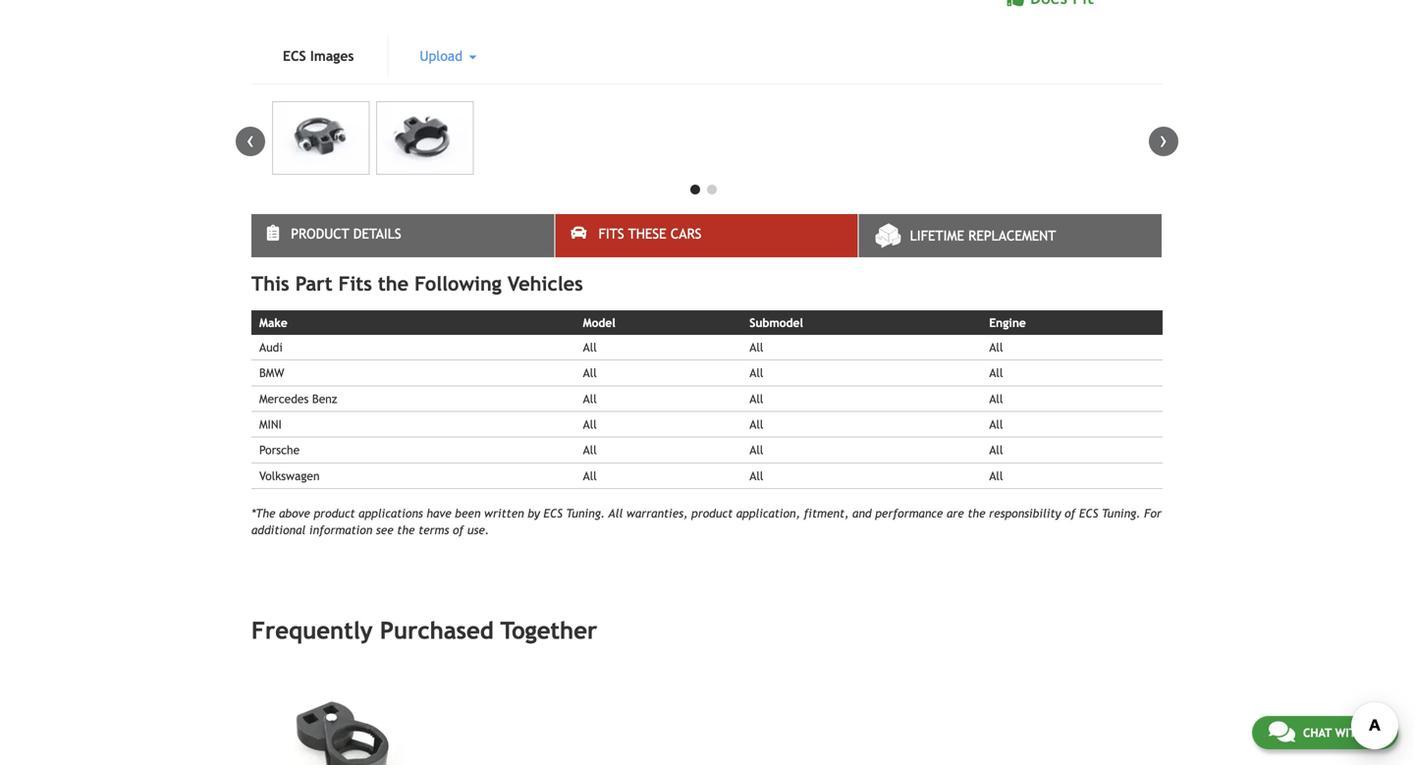 Task type: vqa. For each thing, say whether or not it's contained in the screenshot.
Shifter
no



Task type: locate. For each thing, give the bounding box(es) containing it.
the right "see"
[[397, 523, 415, 537]]

terms
[[418, 523, 449, 537]]

product details link
[[251, 214, 554, 257]]

2 es#3674266 - cta4014 - inner tie rod removal tool - removes inner tie rods without removing outer tie rods - cta tools - audi bmw volkswagen mercedes benz mini porsche image from the left
[[376, 101, 474, 175]]

these
[[628, 226, 667, 242]]

ecs
[[283, 48, 306, 64], [544, 506, 563, 520], [1079, 506, 1098, 520]]

frequently
[[251, 617, 373, 644]]

chat
[[1303, 726, 1332, 740]]

2 product from the left
[[692, 506, 733, 520]]

make
[[259, 316, 288, 329]]

of
[[1065, 506, 1076, 520], [453, 523, 464, 537]]

porsche
[[259, 443, 300, 457]]

lifetime replacement
[[910, 228, 1056, 243]]

comments image
[[1269, 720, 1295, 744]]

submodel
[[750, 316, 803, 329]]

all
[[583, 340, 597, 354], [750, 340, 764, 354], [989, 340, 1003, 354], [583, 366, 597, 380], [750, 366, 764, 380], [989, 366, 1003, 380], [583, 392, 597, 405], [750, 392, 764, 405], [989, 392, 1003, 405], [583, 417, 597, 431], [750, 417, 764, 431], [989, 417, 1003, 431], [583, 443, 597, 457], [750, 443, 764, 457], [989, 443, 1003, 457], [583, 469, 597, 482], [750, 469, 764, 482], [989, 469, 1003, 482], [608, 506, 623, 520]]

cars
[[671, 226, 702, 242]]

part
[[295, 272, 333, 295]]

0 horizontal spatial es#3674266 - cta4014 - inner tie rod removal tool - removes inner tie rods without removing outer tie rods - cta tools - audi bmw volkswagen mercedes benz mini porsche image
[[272, 101, 370, 175]]

2 vertical spatial the
[[397, 523, 415, 537]]

fits right part
[[339, 272, 372, 295]]

this part fits the following vehicles
[[251, 272, 583, 295]]

1 vertical spatial fits
[[339, 272, 372, 295]]

1 horizontal spatial of
[[1065, 506, 1076, 520]]

0 horizontal spatial of
[[453, 523, 464, 537]]

the right 'are'
[[968, 506, 986, 520]]

us
[[1368, 726, 1382, 740]]

details
[[353, 226, 401, 242]]

are
[[947, 506, 964, 520]]

ecs right 'by'
[[544, 506, 563, 520]]

›
[[1160, 127, 1168, 153]]

together
[[501, 617, 597, 644]]

upload
[[420, 48, 467, 64]]

tuning.
[[566, 506, 605, 520], [1102, 506, 1141, 520]]

replacement
[[969, 228, 1056, 243]]

product
[[291, 226, 349, 242]]

inner tie rod removal/installer tool image
[[252, 675, 433, 765]]

information
[[309, 523, 373, 537]]

0 vertical spatial the
[[378, 272, 409, 295]]

model
[[583, 316, 616, 329]]

frequently purchased together
[[251, 617, 597, 644]]

› link
[[1149, 127, 1179, 156]]

es#3674266 - cta4014 - inner tie rod removal tool - removes inner tie rods without removing outer tie rods - cta tools - audi bmw volkswagen mercedes benz mini porsche image
[[272, 101, 370, 175], [376, 101, 474, 175]]

of right responsibility
[[1065, 506, 1076, 520]]

of down the been
[[453, 523, 464, 537]]

fits
[[599, 226, 624, 242], [339, 272, 372, 295]]

performance
[[875, 506, 943, 520]]

0 horizontal spatial ecs
[[283, 48, 306, 64]]

product up information
[[314, 506, 355, 520]]

bmw
[[259, 366, 284, 380]]

1 es#3674266 - cta4014 - inner tie rod removal tool - removes inner tie rods without removing outer tie rods - cta tools - audi bmw volkswagen mercedes benz mini porsche image from the left
[[272, 101, 370, 175]]

additional
[[251, 523, 306, 537]]

0 horizontal spatial product
[[314, 506, 355, 520]]

tuning. left the for
[[1102, 506, 1141, 520]]

with
[[1335, 726, 1364, 740]]

1 horizontal spatial ecs
[[544, 506, 563, 520]]

this
[[251, 272, 289, 295]]

applications
[[359, 506, 423, 520]]

ecs images
[[283, 48, 354, 64]]

0 horizontal spatial tuning.
[[566, 506, 605, 520]]

1 vertical spatial the
[[968, 506, 986, 520]]

have
[[427, 506, 451, 520]]

product right "warranties,"
[[692, 506, 733, 520]]

product
[[314, 506, 355, 520], [692, 506, 733, 520]]

the
[[378, 272, 409, 295], [968, 506, 986, 520], [397, 523, 415, 537]]

0 vertical spatial of
[[1065, 506, 1076, 520]]

ecs images link
[[251, 36, 385, 76]]

es#3674266 - cta4014 - inner tie rod removal tool - removes inner tie rods without removing outer tie rods - cta tools - audi bmw volkswagen mercedes benz mini porsche image down upload
[[376, 101, 474, 175]]

been
[[455, 506, 481, 520]]

1 horizontal spatial product
[[692, 506, 733, 520]]

2 tuning. from the left
[[1102, 506, 1141, 520]]

upload button
[[388, 36, 508, 76]]

fits left the these at the top left of the page
[[599, 226, 624, 242]]

ecs right responsibility
[[1079, 506, 1098, 520]]

1 horizontal spatial tuning.
[[1102, 506, 1141, 520]]

tuning. right 'by'
[[566, 506, 605, 520]]

the down product details "link"
[[378, 272, 409, 295]]

ecs left images
[[283, 48, 306, 64]]

1 horizontal spatial es#3674266 - cta4014 - inner tie rod removal tool - removes inner tie rods without removing outer tie rods - cta tools - audi bmw volkswagen mercedes benz mini porsche image
[[376, 101, 474, 175]]

thumbs up image
[[1007, 0, 1025, 7]]

1 vertical spatial of
[[453, 523, 464, 537]]

1 horizontal spatial fits
[[599, 226, 624, 242]]

chat with us link
[[1252, 716, 1399, 749]]

fits these cars link
[[555, 214, 858, 257]]

es#3674266 - cta4014 - inner tie rod removal tool - removes inner tie rods without removing outer tie rods - cta tools - audi bmw volkswagen mercedes benz mini porsche image right the ‹
[[272, 101, 370, 175]]



Task type: describe. For each thing, give the bounding box(es) containing it.
1 tuning. from the left
[[566, 506, 605, 520]]

mercedes
[[259, 392, 309, 405]]

0 vertical spatial fits
[[599, 226, 624, 242]]

1 product from the left
[[314, 506, 355, 520]]

2 horizontal spatial ecs
[[1079, 506, 1098, 520]]

chat with us
[[1303, 726, 1382, 740]]

responsibility
[[989, 506, 1061, 520]]

benz
[[312, 392, 337, 405]]

*the above product applications have been written by                 ecs tuning. all warranties, product application, fitment,                 and performance are the responsibility of ecs tuning.                 for additional information see the terms of use.
[[251, 506, 1162, 537]]

purchased
[[380, 617, 494, 644]]

and
[[853, 506, 872, 520]]

volkswagen
[[259, 469, 320, 482]]

fitment,
[[804, 506, 849, 520]]

engine
[[989, 316, 1026, 329]]

written
[[484, 506, 524, 520]]

product details
[[291, 226, 401, 242]]

warranties,
[[627, 506, 688, 520]]

0 horizontal spatial fits
[[339, 272, 372, 295]]

fits these cars
[[599, 226, 702, 242]]

by
[[528, 506, 540, 520]]

images
[[310, 48, 354, 64]]

‹ link
[[236, 127, 265, 156]]

following
[[415, 272, 502, 295]]

lifetime replacement link
[[859, 214, 1162, 257]]

use.
[[467, 523, 489, 537]]

for
[[1144, 506, 1162, 520]]

‹
[[247, 127, 254, 153]]

see
[[376, 523, 394, 537]]

mercedes benz
[[259, 392, 337, 405]]

*the
[[251, 506, 276, 520]]

audi
[[259, 340, 283, 354]]

mini
[[259, 417, 282, 431]]

lifetime
[[910, 228, 964, 243]]

above
[[279, 506, 310, 520]]

application,
[[736, 506, 800, 520]]

vehicles
[[508, 272, 583, 295]]

all inside '*the above product applications have been written by                 ecs tuning. all warranties, product application, fitment,                 and performance are the responsibility of ecs tuning.                 for additional information see the terms of use.'
[[608, 506, 623, 520]]



